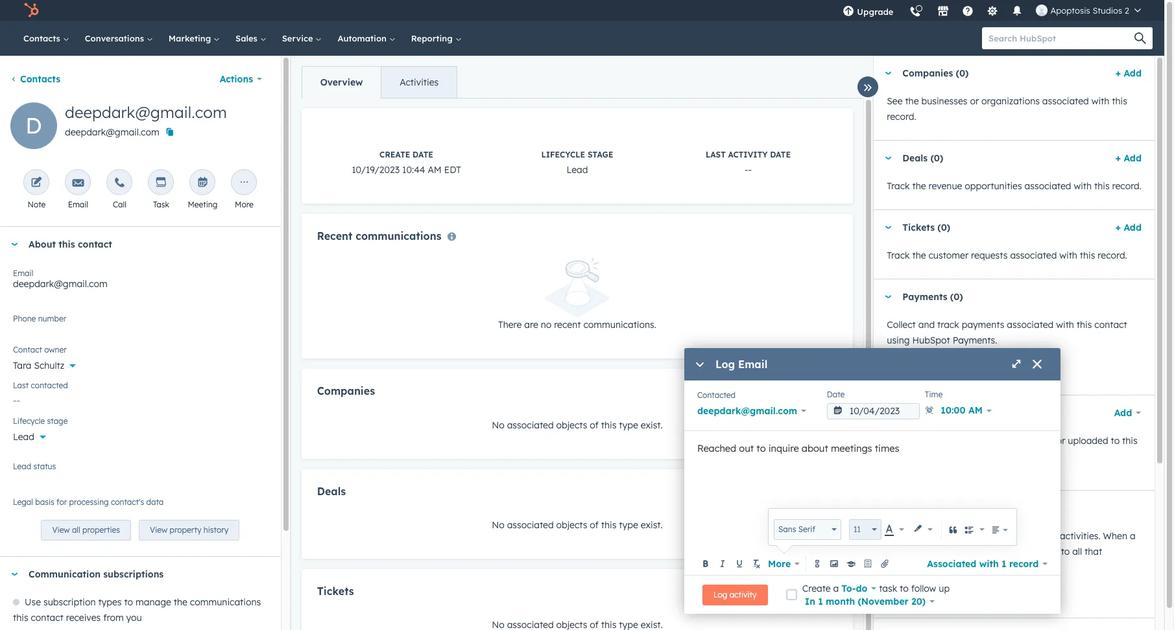 Task type: locate. For each thing, give the bounding box(es) containing it.
1 horizontal spatial deals
[[902, 152, 928, 164]]

lifecycle inside 'lifecycle stage lead'
[[541, 150, 585, 160]]

1 horizontal spatial or
[[1056, 435, 1065, 447]]

+ add for track the customer requests associated with this record.
[[1115, 222, 1142, 234]]

2 objects from the top
[[556, 519, 587, 531]]

the left revenue
[[912, 180, 926, 192]]

caret image left companies (0)
[[884, 72, 892, 75]]

phone number
[[13, 314, 66, 324]]

log activity
[[714, 590, 757, 600]]

1 left record
[[1001, 558, 1006, 570]]

0 horizontal spatial or
[[970, 95, 979, 107]]

do
[[856, 583, 868, 594]]

contact's left data
[[111, 498, 144, 507]]

0 horizontal spatial more
[[235, 200, 253, 210]]

the left businesses
[[905, 95, 919, 107]]

am right 10:00
[[968, 405, 983, 416]]

hubspot
[[912, 335, 950, 346], [969, 546, 1007, 558]]

0 horizontal spatial deals
[[317, 485, 346, 498]]

1 track from the top
[[887, 180, 910, 192]]

see the files attached to your activities or uploaded to this record.
[[887, 435, 1138, 462]]

deals (0)
[[902, 152, 943, 164]]

1 horizontal spatial all
[[1072, 546, 1082, 558]]

payments (0) button
[[874, 280, 1136, 315]]

1 vertical spatial last
[[13, 381, 29, 390]]

1 horizontal spatial lifecycle
[[541, 150, 585, 160]]

(0) for payments (0)
[[950, 291, 963, 303]]

lead left status
[[13, 462, 31, 472]]

the inside see the businesses or organizations associated with this record.
[[905, 95, 919, 107]]

lead for lead
[[13, 431, 34, 443]]

1 vertical spatial am
[[968, 405, 983, 416]]

caret image inside about this contact 'dropdown button'
[[10, 243, 18, 246]]

1 vertical spatial contact's
[[887, 562, 926, 573]]

navigation
[[301, 66, 457, 99]]

1 vertical spatial deals
[[317, 485, 346, 498]]

(0) up "track"
[[950, 291, 963, 303]]

0 vertical spatial of
[[590, 419, 599, 431]]

group
[[961, 521, 988, 539]]

meeting image
[[197, 177, 208, 189]]

email up deepdark@gmail.com popup button at the bottom right of page
[[738, 358, 768, 371]]

and
[[918, 319, 935, 331]]

1 horizontal spatial more
[[768, 558, 791, 570]]

2 add button from the top
[[794, 485, 838, 502]]

create for date
[[380, 150, 410, 160]]

lead down lifecycle stage
[[13, 431, 34, 443]]

hubspot up the associated with 1 record
[[969, 546, 1007, 558]]

1 vertical spatial up
[[939, 583, 950, 594]]

0 horizontal spatial payments
[[962, 319, 1004, 331]]

1 vertical spatial 1
[[818, 596, 823, 607]]

contact create attribution
[[902, 503, 1022, 514]]

1 vertical spatial +
[[1115, 152, 1121, 164]]

2 + from the top
[[1115, 152, 1121, 164]]

service link
[[274, 21, 330, 56]]

lead down the stage
[[567, 164, 588, 176]]

contact up tara in the left bottom of the page
[[13, 345, 42, 355]]

2 see from the top
[[887, 435, 903, 447]]

to right the uploaded
[[1111, 435, 1120, 447]]

close dialog image
[[1032, 360, 1042, 370]]

see inside see the businesses or organizations associated with this record.
[[887, 95, 903, 107]]

1 + add button from the top
[[1115, 66, 1142, 81]]

property
[[170, 526, 201, 535]]

1 vertical spatial or
[[1056, 435, 1065, 447]]

the down "tickets (0)"
[[912, 250, 926, 261]]

upgrade image
[[843, 6, 854, 18]]

lead
[[567, 164, 588, 176], [13, 431, 34, 443], [13, 462, 31, 472]]

last down tara in the left bottom of the page
[[13, 381, 29, 390]]

10:00
[[941, 405, 966, 416]]

associated
[[1042, 95, 1089, 107], [1025, 180, 1071, 192], [1010, 250, 1057, 261], [1007, 319, 1054, 331], [507, 419, 554, 431], [507, 519, 554, 531]]

0 vertical spatial payments
[[962, 319, 1004, 331]]

date right the 'activity'
[[770, 150, 791, 160]]

all
[[72, 526, 80, 535], [1072, 546, 1082, 558]]

add inside add popup button
[[1114, 407, 1132, 419]]

caret image left "tickets (0)"
[[884, 226, 892, 229]]

objects for companies
[[556, 419, 587, 431]]

collect and track payments associated with this contact using hubspot payments.
[[887, 319, 1127, 346]]

create inside create date 10/19/2023 10:44 am edt
[[380, 150, 410, 160]]

track down "tickets (0)"
[[887, 250, 910, 261]]

0 vertical spatial more
[[235, 200, 253, 210]]

caret image inside communication subscriptions dropdown button
[[10, 573, 18, 576]]

1 vertical spatial no associated objects of this type exist.
[[492, 519, 663, 531]]

create up 10:44
[[380, 150, 410, 160]]

lifecycle left the stage
[[541, 150, 585, 160]]

up right set
[[997, 364, 1007, 374]]

see left files
[[887, 435, 903, 447]]

note image
[[31, 177, 42, 189]]

the for customer
[[912, 250, 926, 261]]

0 vertical spatial all
[[72, 526, 80, 535]]

the right "manage"
[[174, 597, 187, 609]]

calling icon image
[[910, 6, 921, 18]]

no
[[541, 319, 552, 331]]

0 vertical spatial + add button
[[1115, 66, 1142, 81]]

associated with 1 record button
[[927, 555, 1048, 573]]

contact inside attribute contacts created to marketing activities. when a contact is created, hubspot gives credit to all that contact's interactions.
[[887, 546, 919, 558]]

0 vertical spatial a
[[1130, 531, 1136, 542]]

this inside 'dropdown button'
[[59, 239, 75, 250]]

1 horizontal spatial companies
[[902, 67, 953, 79]]

1 horizontal spatial date
[[770, 150, 791, 160]]

companies inside dropdown button
[[902, 67, 953, 79]]

2 exist. from the top
[[641, 519, 663, 531]]

see inside see the files attached to your activities or uploaded to this record.
[[887, 435, 903, 447]]

1
[[1001, 558, 1006, 570], [818, 596, 823, 607]]

all down activities.
[[1072, 546, 1082, 558]]

1 objects from the top
[[556, 419, 587, 431]]

0 vertical spatial type
[[619, 419, 638, 431]]

0 vertical spatial or
[[970, 95, 979, 107]]

1 vertical spatial payments
[[1009, 364, 1045, 374]]

last inside last activity date --
[[706, 150, 726, 160]]

0 vertical spatial deals
[[902, 152, 928, 164]]

contact inside contact create attribution dropdown button
[[902, 503, 938, 514]]

1 horizontal spatial contact's
[[887, 562, 926, 573]]

sans serif button
[[774, 520, 841, 540]]

1 horizontal spatial up
[[997, 364, 1007, 374]]

in 1 month (november 20)
[[805, 596, 926, 607]]

Phone number text field
[[13, 312, 268, 338]]

1 vertical spatial type
[[619, 519, 638, 531]]

this inside see the files attached to your activities or uploaded to this record.
[[1122, 435, 1138, 447]]

(0) for deals (0)
[[930, 152, 943, 164]]

1 vertical spatial email
[[13, 269, 33, 278]]

caret image inside deals (0) dropdown button
[[884, 157, 892, 160]]

to inside use subscription types to manage the communications this contact receives from you
[[124, 597, 133, 609]]

create up in
[[802, 583, 831, 594]]

3 + from the top
[[1115, 222, 1121, 234]]

date up mm/dd/yyyy text field
[[827, 390, 845, 400]]

hubspot inside collect and track payments associated with this contact using hubspot payments.
[[912, 335, 950, 346]]

add button left "to-"
[[794, 585, 838, 602]]

1 of from the top
[[590, 419, 599, 431]]

the left files
[[905, 435, 919, 447]]

0 horizontal spatial view
[[52, 526, 70, 535]]

1 + from the top
[[1115, 67, 1121, 79]]

with inside collect and track payments associated with this contact using hubspot payments.
[[1056, 319, 1074, 331]]

2 of from the top
[[590, 519, 599, 531]]

to up gives at the right bottom of the page
[[1002, 531, 1011, 542]]

+ for see the businesses or organizations associated with this record.
[[1115, 67, 1121, 79]]

2 vertical spatial + add button
[[1115, 220, 1142, 235]]

communication subscriptions
[[29, 569, 164, 581]]

email for email deepdark@gmail.com
[[13, 269, 33, 278]]

0 vertical spatial communications
[[356, 230, 441, 243]]

1 exist. from the top
[[641, 419, 663, 431]]

0 vertical spatial hubspot
[[912, 335, 950, 346]]

1 type from the top
[[619, 419, 638, 431]]

caret image for companies (0)
[[884, 72, 892, 75]]

caret image
[[884, 72, 892, 75], [884, 157, 892, 160], [884, 226, 892, 229], [10, 243, 18, 246], [884, 295, 892, 299], [884, 412, 892, 415], [10, 573, 18, 576]]

reporting
[[411, 33, 455, 43]]

0 vertical spatial lifecycle
[[541, 150, 585, 160]]

track the revenue opportunities associated with this record.
[[887, 180, 1142, 192]]

0 vertical spatial see
[[887, 95, 903, 107]]

0 vertical spatial tickets
[[902, 222, 935, 234]]

tickets
[[902, 222, 935, 234], [317, 585, 354, 598]]

up
[[997, 364, 1007, 374], [939, 583, 950, 594]]

caret image for tickets (0)
[[884, 226, 892, 229]]

track for track the revenue opportunities associated with this record.
[[887, 180, 910, 192]]

contact
[[13, 345, 42, 355], [902, 503, 938, 514]]

1 vertical spatial create
[[802, 583, 831, 594]]

create date 10/19/2023 10:44 am edt
[[352, 150, 461, 176]]

to up you
[[124, 597, 133, 609]]

caret image for deals (0)
[[884, 157, 892, 160]]

up right follow
[[939, 583, 950, 594]]

+ add
[[1115, 67, 1142, 79], [1115, 152, 1142, 164], [1115, 222, 1142, 234]]

0 vertical spatial email
[[68, 200, 88, 210]]

add button up serif
[[794, 485, 838, 502]]

0 vertical spatial no associated objects of this type exist.
[[492, 419, 663, 431]]

deals inside dropdown button
[[902, 152, 928, 164]]

reached out to inquire about meetings times
[[697, 442, 899, 455]]

(0) up revenue
[[930, 152, 943, 164]]

Last contacted text field
[[13, 389, 268, 409]]

lifecycle
[[541, 150, 585, 160], [13, 416, 45, 426]]

1 horizontal spatial create
[[802, 583, 831, 594]]

payments right set
[[1009, 364, 1045, 374]]

view down the for in the bottom left of the page
[[52, 526, 70, 535]]

help button
[[957, 0, 979, 21]]

caret image left deals (0)
[[884, 157, 892, 160]]

communications
[[356, 230, 441, 243], [190, 597, 261, 609]]

add
[[1124, 67, 1142, 79], [1124, 152, 1142, 164], [1124, 222, 1142, 234], [814, 388, 829, 398], [1114, 407, 1132, 419], [814, 488, 829, 498], [814, 588, 829, 598]]

1 horizontal spatial last
[[706, 150, 726, 160]]

caret image left communication
[[10, 573, 18, 576]]

marketplaces image
[[938, 6, 949, 18]]

email down email image
[[68, 200, 88, 210]]

0 vertical spatial add button
[[794, 385, 838, 402]]

0 horizontal spatial email
[[13, 269, 33, 278]]

caret image inside payments (0) dropdown button
[[884, 295, 892, 299]]

deepdark@gmail.com
[[65, 102, 227, 122], [65, 126, 159, 138], [13, 278, 107, 290], [697, 405, 797, 417]]

1 vertical spatial add button
[[794, 485, 838, 502]]

1 vertical spatial exist.
[[641, 519, 663, 531]]

activity
[[728, 150, 768, 160]]

caret image for payments (0)
[[884, 295, 892, 299]]

add button up about
[[794, 385, 838, 402]]

email deepdark@gmail.com
[[13, 269, 107, 290]]

or right businesses
[[970, 95, 979, 107]]

2 no associated objects of this type exist. from the top
[[492, 519, 663, 531]]

lifecycle for lifecycle stage
[[13, 416, 45, 426]]

1 vertical spatial companies
[[317, 385, 375, 398]]

activities link
[[381, 67, 457, 98]]

exist. for companies
[[641, 419, 663, 431]]

companies for companies (0)
[[902, 67, 953, 79]]

1 vertical spatial contact
[[902, 503, 938, 514]]

1 see from the top
[[887, 95, 903, 107]]

log left "activity"
[[714, 590, 727, 600]]

deals for deals (0)
[[902, 152, 928, 164]]

1 vertical spatial tickets
[[317, 585, 354, 598]]

0 vertical spatial contacts link
[[16, 21, 77, 56]]

log for log activity
[[714, 590, 727, 600]]

more down sans
[[768, 558, 791, 570]]

email inside email deepdark@gmail.com
[[13, 269, 33, 278]]

inquire
[[768, 442, 799, 455]]

1 vertical spatial all
[[1072, 546, 1082, 558]]

a left "to-"
[[833, 583, 839, 594]]

3 + add button from the top
[[1115, 220, 1142, 235]]

0 vertical spatial am
[[428, 164, 442, 176]]

0 vertical spatial track
[[887, 180, 910, 192]]

hubspot down and at the right bottom
[[912, 335, 950, 346]]

payments
[[962, 319, 1004, 331], [1009, 364, 1045, 374]]

attachments
[[902, 407, 960, 419]]

help image
[[962, 6, 974, 18]]

expand dialog image
[[1011, 360, 1022, 370]]

all inside attribute contacts created to marketing activities. when a contact is created, hubspot gives credit to all that contact's interactions.
[[1072, 546, 1082, 558]]

2 track from the top
[[887, 250, 910, 261]]

1 horizontal spatial contact
[[902, 503, 938, 514]]

tickets inside dropdown button
[[902, 222, 935, 234]]

2 + add button from the top
[[1115, 150, 1142, 166]]

0 vertical spatial contact's
[[111, 498, 144, 507]]

follow
[[911, 583, 936, 594]]

contact's up task to follow up
[[887, 562, 926, 573]]

to-
[[841, 583, 856, 594]]

contact
[[78, 239, 112, 250], [1094, 319, 1127, 331], [887, 546, 919, 558], [31, 612, 63, 624]]

record. inside see the businesses or organizations associated with this record.
[[887, 111, 916, 123]]

2 no from the top
[[492, 519, 504, 531]]

0 horizontal spatial communications
[[190, 597, 261, 609]]

no associated objects of this type exist. for companies
[[492, 419, 663, 431]]

or right the activities
[[1056, 435, 1065, 447]]

in
[[805, 596, 815, 607]]

contacts
[[23, 33, 63, 43], [20, 73, 60, 85]]

0 vertical spatial objects
[[556, 419, 587, 431]]

activities
[[1015, 435, 1054, 447]]

track for track the customer requests associated with this record.
[[887, 250, 910, 261]]

caret image inside attachments dropdown button
[[884, 412, 892, 415]]

2 vertical spatial lead
[[13, 462, 31, 472]]

see down companies (0)
[[887, 95, 903, 107]]

1 horizontal spatial 1
[[1001, 558, 1006, 570]]

email down "about"
[[13, 269, 33, 278]]

1 vertical spatial hubspot
[[969, 546, 1007, 558]]

no associated objects of this type exist.
[[492, 419, 663, 431], [492, 519, 663, 531]]

log right minimize dialog icon at the bottom of page
[[715, 358, 735, 371]]

organizations
[[981, 95, 1040, 107]]

the for files
[[905, 435, 919, 447]]

0 horizontal spatial contact
[[13, 345, 42, 355]]

0 horizontal spatial all
[[72, 526, 80, 535]]

0 horizontal spatial hubspot
[[912, 335, 950, 346]]

view left the property
[[150, 526, 167, 535]]

caret image up times in the right of the page
[[884, 412, 892, 415]]

companies (0) button
[[874, 56, 1110, 91]]

+ add for track the revenue opportunities associated with this record.
[[1115, 152, 1142, 164]]

companies (0)
[[902, 67, 969, 79]]

contact owner
[[13, 345, 67, 355]]

0 vertical spatial + add
[[1115, 67, 1142, 79]]

0 vertical spatial contact
[[13, 345, 42, 355]]

1 add button from the top
[[794, 385, 838, 402]]

attachments button
[[874, 396, 1101, 431]]

last left the 'activity'
[[706, 150, 726, 160]]

the inside see the files attached to your activities or uploaded to this record.
[[905, 435, 919, 447]]

to-do button
[[841, 581, 876, 596]]

3 + add from the top
[[1115, 222, 1142, 234]]

no for deals
[[492, 519, 504, 531]]

2 type from the top
[[619, 519, 638, 531]]

automation
[[338, 33, 389, 43]]

builder
[[970, 588, 1003, 599]]

log
[[715, 358, 735, 371], [714, 590, 727, 600]]

task image
[[155, 177, 167, 189]]

there are no recent communications.
[[498, 319, 656, 331]]

view for view property history
[[150, 526, 167, 535]]

attribution
[[887, 588, 936, 599]]

1 vertical spatial lifecycle
[[13, 416, 45, 426]]

1 view from the left
[[52, 526, 70, 535]]

associated with 1 record
[[927, 558, 1039, 570]]

deals
[[902, 152, 928, 164], [317, 485, 346, 498]]

associated inside collect and track payments associated with this contact using hubspot payments.
[[1007, 319, 1054, 331]]

service
[[282, 33, 316, 43]]

with for collect and track payments associated with this contact using hubspot payments.
[[1056, 319, 1074, 331]]

search image
[[1134, 32, 1146, 44]]

caret image inside tickets (0) dropdown button
[[884, 226, 892, 229]]

0 horizontal spatial a
[[833, 583, 839, 594]]

1 horizontal spatial hubspot
[[969, 546, 1007, 558]]

1 vertical spatial of
[[590, 519, 599, 531]]

log inside 'log activity' button
[[714, 590, 727, 600]]

a right when
[[1130, 531, 1136, 542]]

1 horizontal spatial communications
[[356, 230, 441, 243]]

0 vertical spatial create
[[380, 150, 410, 160]]

with for track the customer requests associated with this record.
[[1059, 250, 1077, 261]]

1 vertical spatial more
[[768, 558, 791, 570]]

lifecycle for lifecycle stage lead
[[541, 150, 585, 160]]

in 1 month (november 20) button
[[805, 594, 935, 609]]

2 + add from the top
[[1115, 152, 1142, 164]]

caret image up collect
[[884, 295, 892, 299]]

0 vertical spatial log
[[715, 358, 735, 371]]

record
[[1009, 558, 1039, 570]]

gives
[[1009, 546, 1031, 558]]

marketing
[[169, 33, 213, 43]]

1 horizontal spatial view
[[150, 526, 167, 535]]

log for log email
[[715, 358, 735, 371]]

sales
[[235, 33, 260, 43]]

this inside collect and track payments associated with this contact using hubspot payments.
[[1077, 319, 1092, 331]]

contact up the attribute
[[902, 503, 938, 514]]

1 vertical spatial track
[[887, 250, 910, 261]]

email image
[[72, 177, 84, 189]]

1 no from the top
[[492, 419, 504, 431]]

0 vertical spatial contacts
[[23, 33, 63, 43]]

1 vertical spatial a
[[833, 583, 839, 594]]

menu containing apoptosis studios 2
[[835, 0, 1149, 25]]

1 vertical spatial see
[[887, 435, 903, 447]]

1 horizontal spatial am
[[968, 405, 983, 416]]

caret image left "about"
[[10, 243, 18, 246]]

all left properties
[[72, 526, 80, 535]]

(0) for tickets (0)
[[937, 222, 950, 234]]

(0) up customer
[[937, 222, 950, 234]]

exist. for deals
[[641, 519, 663, 531]]

1 vertical spatial + add button
[[1115, 150, 1142, 166]]

notifications button
[[1006, 0, 1028, 21]]

1 right in
[[818, 596, 823, 607]]

hubspot inside attribute contacts created to marketing activities. when a contact is created, hubspot gives credit to all that contact's interactions.
[[969, 546, 1007, 558]]

companies for companies
[[317, 385, 375, 398]]

companies
[[902, 67, 953, 79], [317, 385, 375, 398]]

lead inside popup button
[[13, 431, 34, 443]]

caret image inside companies (0) dropdown button
[[884, 72, 892, 75]]

exist.
[[641, 419, 663, 431], [641, 519, 663, 531]]

lifecycle left stage
[[13, 416, 45, 426]]

(0)
[[956, 67, 969, 79], [930, 152, 943, 164], [937, 222, 950, 234], [950, 291, 963, 303]]

or inside see the files attached to your activities or uploaded to this record.
[[1056, 435, 1065, 447]]

1 - from the left
[[745, 164, 748, 176]]

1 horizontal spatial a
[[1130, 531, 1136, 542]]

caret image for attachments
[[884, 412, 892, 415]]

communications.
[[583, 319, 656, 331]]

+ add button for track the revenue opportunities associated with this record.
[[1115, 150, 1142, 166]]

2 vertical spatial +
[[1115, 222, 1121, 234]]

the for revenue
[[912, 180, 926, 192]]

10/19/2023
[[352, 164, 400, 176]]

1 vertical spatial communications
[[190, 597, 261, 609]]

type for companies
[[619, 419, 638, 431]]

1 vertical spatial log
[[714, 590, 727, 600]]

1 vertical spatial lead
[[13, 431, 34, 443]]

payments up payments.
[[962, 319, 1004, 331]]

search button
[[1128, 27, 1153, 49]]

+ for track the revenue opportunities associated with this record.
[[1115, 152, 1121, 164]]

track down deals (0)
[[887, 180, 910, 192]]

0 vertical spatial companies
[[902, 67, 953, 79]]

0 horizontal spatial companies
[[317, 385, 375, 398]]

1 vertical spatial + add
[[1115, 152, 1142, 164]]

contact for contact owner
[[13, 345, 42, 355]]

tickets (0)
[[902, 222, 950, 234]]

more down more image
[[235, 200, 253, 210]]

1 vertical spatial objects
[[556, 519, 587, 531]]

am left edt
[[428, 164, 442, 176]]

with for track the revenue opportunities associated with this record.
[[1074, 180, 1092, 192]]

1 horizontal spatial tickets
[[902, 222, 935, 234]]

sales link
[[228, 21, 274, 56]]

1 no associated objects of this type exist. from the top
[[492, 419, 663, 431]]

settings image
[[987, 6, 999, 18]]

+ add for see the businesses or organizations associated with this record.
[[1115, 67, 1142, 79]]

3 add button from the top
[[794, 585, 838, 602]]

with inside see the businesses or organizations associated with this record.
[[1091, 95, 1109, 107]]

to right out
[[756, 442, 766, 455]]

contact for contact create attribution
[[902, 503, 938, 514]]

1 + add from the top
[[1115, 67, 1142, 79]]

date up 10:44
[[413, 150, 433, 160]]

menu
[[835, 0, 1149, 25]]

(0) up businesses
[[956, 67, 969, 79]]

2 view from the left
[[150, 526, 167, 535]]



Task type: vqa. For each thing, say whether or not it's contained in the screenshot.
Main Content
no



Task type: describe. For each thing, give the bounding box(es) containing it.
about
[[802, 442, 828, 455]]

add button for tickets
[[794, 585, 838, 602]]

schultz
[[34, 360, 64, 372]]

1 vertical spatial contacts
[[20, 73, 60, 85]]

report
[[939, 588, 968, 599]]

of for companies
[[590, 419, 599, 431]]

+ add button for see the businesses or organizations associated with this record.
[[1115, 66, 1142, 81]]

record. inside see the files attached to your activities or uploaded to this record.
[[887, 451, 916, 462]]

create a
[[802, 583, 841, 594]]

type for deals
[[619, 519, 638, 531]]

tara schultz button
[[13, 353, 268, 374]]

tickets for tickets (0)
[[902, 222, 935, 234]]

2 horizontal spatial email
[[738, 358, 768, 371]]

businesses
[[921, 95, 967, 107]]

communication
[[29, 569, 101, 581]]

1 vertical spatial contacts link
[[10, 73, 60, 85]]

lead button
[[13, 424, 268, 446]]

number
[[38, 314, 66, 324]]

marketplaces button
[[930, 0, 957, 21]]

call image
[[114, 177, 125, 189]]

0 horizontal spatial contact's
[[111, 498, 144, 507]]

use subscription types to manage the communications this contact receives from you
[[13, 597, 261, 624]]

caret image for about this contact
[[10, 243, 18, 246]]

activity
[[730, 590, 757, 600]]

notifications image
[[1012, 6, 1023, 18]]

0 horizontal spatial up
[[939, 583, 950, 594]]

the for businesses
[[905, 95, 919, 107]]

tickets for tickets
[[317, 585, 354, 598]]

no for companies
[[492, 419, 504, 431]]

upgrade
[[857, 6, 893, 17]]

more image
[[238, 177, 250, 189]]

log email
[[715, 358, 768, 371]]

add button for companies
[[794, 385, 838, 402]]

contact inside collect and track payments associated with this contact using hubspot payments.
[[1094, 319, 1127, 331]]

contacted
[[31, 381, 68, 390]]

1 horizontal spatial payments
[[1009, 364, 1045, 374]]

with inside popup button
[[979, 558, 999, 570]]

apoptosis
[[1050, 5, 1090, 16]]

subscriptions
[[103, 569, 164, 581]]

recent communications
[[317, 230, 441, 243]]

communications inside use subscription types to manage the communications this contact receives from you
[[190, 597, 261, 609]]

+ add button for track the customer requests associated with this record.
[[1115, 220, 1142, 235]]

payments.
[[953, 335, 997, 346]]

a inside attribute contacts created to marketing activities. when a contact is created, hubspot gives credit to all that contact's interactions.
[[1130, 531, 1136, 542]]

edt
[[444, 164, 461, 176]]

email for email
[[68, 200, 88, 210]]

uploaded
[[1068, 435, 1108, 447]]

contact's inside attribute contacts created to marketing activities. when a contact is created, hubspot gives credit to all that contact's interactions.
[[887, 562, 926, 573]]

is
[[922, 546, 929, 558]]

the inside use subscription types to manage the communications this contact receives from you
[[174, 597, 187, 609]]

contacts
[[927, 531, 964, 542]]

see for see the files attached to your activities or uploaded to this record.
[[887, 435, 903, 447]]

last for last activity date --
[[706, 150, 726, 160]]

status
[[33, 462, 56, 472]]

processing
[[69, 498, 109, 507]]

automation link
[[330, 21, 403, 56]]

all inside the view all properties link
[[72, 526, 80, 535]]

note
[[28, 200, 46, 210]]

stage
[[588, 150, 613, 160]]

times
[[875, 442, 899, 455]]

payments (0)
[[902, 291, 963, 303]]

owner
[[44, 345, 67, 355]]

last activity date --
[[706, 150, 791, 176]]

date inside create date 10/19/2023 10:44 am edt
[[413, 150, 433, 160]]

activities.
[[1060, 531, 1101, 542]]

settings link
[[979, 0, 1006, 21]]

deals for deals
[[317, 485, 346, 498]]

or inside see the businesses or organizations associated with this record.
[[970, 95, 979, 107]]

lead status
[[13, 462, 56, 472]]

(0) for companies (0)
[[956, 67, 969, 79]]

see the businesses or organizations associated with this record.
[[887, 95, 1127, 123]]

attribution
[[972, 503, 1022, 514]]

phone
[[13, 314, 36, 324]]

caret image for communication subscriptions
[[10, 573, 18, 576]]

this inside use subscription types to manage the communications this contact receives from you
[[13, 612, 28, 624]]

no associated objects of this type exist. for deals
[[492, 519, 663, 531]]

navigation containing overview
[[301, 66, 457, 99]]

2 - from the left
[[748, 164, 752, 176]]

you
[[126, 612, 142, 624]]

last for last contacted
[[13, 381, 29, 390]]

tara schultz image
[[1036, 5, 1048, 16]]

10:00 am button
[[925, 402, 992, 421]]

revenue
[[929, 180, 962, 192]]

Search HubSpot search field
[[982, 27, 1141, 49]]

created
[[967, 531, 1000, 542]]

legal basis for processing contact's data
[[13, 498, 164, 507]]

add button
[[1106, 400, 1142, 426]]

set up payments
[[983, 364, 1045, 374]]

payments
[[902, 291, 947, 303]]

date inside last activity date --
[[770, 150, 791, 160]]

to right the credit in the right bottom of the page
[[1061, 546, 1070, 558]]

minimize dialog image
[[695, 360, 705, 370]]

track the customer requests associated with this record.
[[887, 250, 1127, 261]]

payments inside collect and track payments associated with this contact using hubspot payments.
[[962, 319, 1004, 331]]

set
[[983, 364, 995, 374]]

view for view all properties
[[52, 526, 70, 535]]

overview link
[[302, 67, 381, 98]]

contact inside 'dropdown button'
[[78, 239, 112, 250]]

communication subscriptions button
[[0, 557, 263, 592]]

use
[[25, 597, 41, 609]]

caret image
[[884, 507, 892, 510]]

to-do
[[841, 583, 868, 594]]

customer
[[929, 250, 969, 261]]

0 vertical spatial up
[[997, 364, 1007, 374]]

to left your
[[982, 435, 991, 447]]

log activity button
[[702, 585, 768, 606]]

meeting
[[188, 200, 217, 210]]

calling icon button
[[904, 1, 927, 20]]

associated inside see the businesses or organizations associated with this record.
[[1042, 95, 1089, 107]]

am inside popup button
[[968, 405, 983, 416]]

conversations
[[85, 33, 146, 43]]

create for a
[[802, 583, 831, 594]]

add button for deals
[[794, 485, 838, 502]]

marketing link
[[161, 21, 228, 56]]

to right "task"
[[900, 583, 909, 594]]

reached
[[697, 442, 736, 455]]

interactions.
[[928, 562, 981, 573]]

of for deals
[[590, 519, 599, 531]]

reporting link
[[403, 21, 469, 56]]

hubspot link
[[16, 3, 49, 18]]

lead for lead status
[[13, 462, 31, 472]]

2 horizontal spatial date
[[827, 390, 845, 400]]

objects for deals
[[556, 519, 587, 531]]

actions
[[220, 73, 253, 85]]

deals (0) button
[[874, 141, 1110, 176]]

MM/DD/YYYY text field
[[827, 403, 920, 420]]

+ for track the customer requests associated with this record.
[[1115, 222, 1121, 234]]

marketing
[[1014, 531, 1057, 542]]

manage
[[136, 597, 171, 609]]

attribute contacts created to marketing activities. when a contact is created, hubspot gives credit to all that contact's interactions.
[[887, 531, 1136, 573]]

serif
[[798, 525, 815, 534]]

lead inside 'lifecycle stage lead'
[[567, 164, 588, 176]]

out
[[739, 442, 754, 455]]

from
[[103, 612, 124, 624]]

sans serif
[[778, 525, 815, 534]]

view all properties link
[[41, 520, 131, 541]]

apoptosis studios 2 button
[[1028, 0, 1149, 21]]

(november
[[858, 596, 909, 607]]

attribution report builder
[[887, 588, 1003, 599]]

view all properties
[[52, 526, 120, 535]]

this inside see the businesses or organizations associated with this record.
[[1112, 95, 1127, 107]]

deepdark@gmail.com inside popup button
[[697, 405, 797, 417]]

files
[[921, 435, 939, 447]]

contact inside use subscription types to manage the communications this contact receives from you
[[31, 612, 63, 624]]

hubspot image
[[23, 3, 39, 18]]

am inside create date 10/19/2023 10:44 am edt
[[428, 164, 442, 176]]

tara schultz
[[13, 360, 64, 372]]

see for see the businesses or organizations associated with this record.
[[887, 95, 903, 107]]

more inside popup button
[[768, 558, 791, 570]]

that
[[1085, 546, 1102, 558]]

more button
[[765, 555, 802, 573]]

last contacted
[[13, 381, 68, 390]]

0 horizontal spatial 1
[[818, 596, 823, 607]]

receives
[[66, 612, 101, 624]]

there
[[498, 319, 522, 331]]



